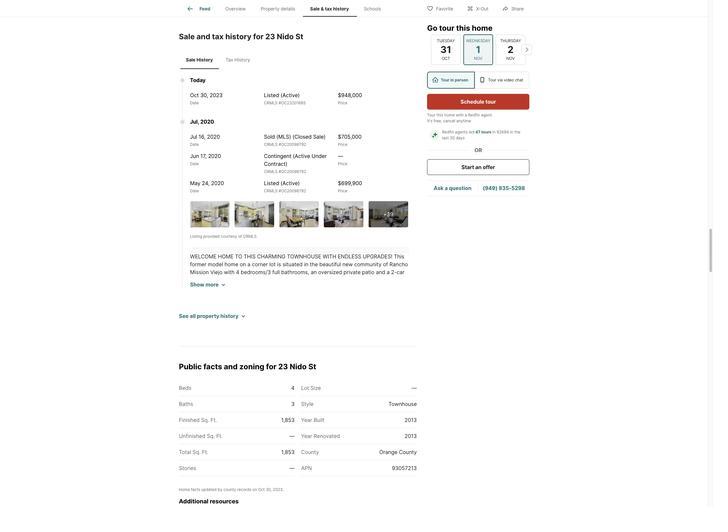 Task type: locate. For each thing, give the bounding box(es) containing it.
oct right records at left
[[258, 487, 265, 492]]

tour
[[441, 78, 450, 82], [488, 78, 497, 82], [427, 113, 436, 117]]

includes down shutters,
[[190, 355, 211, 362]]

wonderful
[[221, 371, 246, 378]]

0 vertical spatial includes
[[372, 316, 393, 323]]

is up close
[[190, 363, 194, 370]]

1 horizontal spatial redfin
[[469, 113, 480, 117]]

0 horizontal spatial history
[[197, 57, 213, 62]]

price down '$705,000'
[[338, 142, 348, 147]]

price for $948,000
[[338, 101, 348, 105]]

nido down details on the top left
[[277, 32, 294, 41]]

family
[[269, 300, 284, 307]]

tour up it's
[[427, 113, 436, 117]]

2 2013 from the top
[[405, 433, 417, 439]]

0 horizontal spatial wall.
[[291, 324, 303, 331]]

0 vertical spatial recessed
[[190, 293, 213, 299]]

1 horizontal spatial to
[[205, 371, 210, 378]]

courtesy
[[221, 234, 237, 239]]

year down year built
[[302, 433, 313, 439]]

crmls inside the contingent (active under contract) crmls #oc20098792
[[264, 169, 278, 174]]

0 horizontal spatial recessed
[[190, 293, 213, 299]]

1 nov from the left
[[474, 56, 483, 61]]

home up cancel
[[445, 113, 455, 117]]

3 date from the top
[[190, 161, 199, 166]]

county
[[224, 487, 236, 492]]

listed
[[264, 92, 279, 99], [264, 180, 279, 187]]

1 horizontal spatial 4
[[292, 385, 295, 391]]

sale for sale & tax history
[[311, 6, 320, 12]]

in
[[451, 78, 454, 82], [493, 130, 496, 134], [510, 130, 514, 134], [304, 261, 309, 268], [392, 355, 396, 362]]

tour left person
[[441, 78, 450, 82]]

price inside $705,000 price
[[338, 142, 348, 147]]

#oc20098792 for (active
[[279, 169, 306, 174]]

sale up sale history
[[179, 32, 195, 41]]

room right guest
[[292, 316, 305, 323]]

the right 92694
[[515, 130, 521, 134]]

1 horizontal spatial lead
[[401, 300, 411, 307]]

listed inside listed (active) crmls #oc20098792
[[264, 180, 279, 187]]

bedroom down bedrooms
[[334, 340, 356, 346]]

2013 for year built
[[405, 417, 417, 423]]

home up wednesday
[[472, 24, 493, 33]]

doors
[[374, 300, 388, 307]]

tab list containing feed
[[179, 0, 394, 17]]

2 (active) from the top
[[281, 180, 300, 187]]

for right the map
[[212, 387, 219, 393]]

1 vertical spatial upgraded
[[190, 324, 214, 331]]

history up "today"
[[197, 57, 213, 62]]

2013
[[405, 417, 417, 423], [405, 433, 417, 439]]

on down to
[[240, 261, 246, 268]]

kitchen down 'lighting,'
[[217, 300, 235, 307]]

the down townhouse at the left of the page
[[310, 261, 318, 268]]

1 #oc20098792 from the top
[[279, 142, 306, 147]]

ft. down finished sq. ft. in the bottom of the page
[[217, 433, 223, 439]]

lot
[[270, 261, 276, 268]]

0 horizontal spatial on
[[240, 261, 246, 268]]

4 date from the top
[[190, 189, 199, 193]]

0 horizontal spatial closet
[[232, 363, 247, 370]]

history for all
[[221, 313, 239, 319]]

1 1,853 from the top
[[282, 417, 295, 423]]

2 listed from the top
[[264, 180, 279, 187]]

1 horizontal spatial master
[[354, 348, 371, 354]]

this up rancho
[[394, 253, 405, 260]]

organizers.
[[249, 363, 276, 370]]

custom down fully
[[243, 285, 261, 291]]

2 vertical spatial this
[[277, 363, 288, 370]]

23 for zoning
[[279, 362, 288, 371]]

nido down the "backsplash,"
[[290, 362, 307, 371]]

fully
[[246, 277, 256, 283]]

listed (active) crmls #oc23201665
[[264, 92, 306, 105]]

recessed down "show more"
[[190, 293, 213, 299]]

closet up wonderful
[[232, 363, 247, 370]]

secondary
[[308, 332, 334, 338]]

date inside jul 16, 2020 date
[[190, 142, 199, 147]]

sold (mls) (closed sale) crmls #oc20098792
[[264, 134, 326, 147]]

walk-
[[379, 355, 392, 362]]

tab list containing sale history
[[179, 50, 259, 69]]

2 #oc20098792 from the top
[[279, 169, 306, 174]]

listed for oct 30, 2023
[[264, 92, 279, 99]]

2 1,853 from the top
[[282, 449, 295, 455]]

stone
[[190, 285, 204, 291], [256, 355, 270, 362]]

patio up throughout: in the right bottom of the page
[[363, 269, 375, 276]]

home
[[472, 24, 493, 33], [445, 113, 455, 117], [225, 261, 239, 268], [283, 277, 297, 283], [289, 363, 303, 370]]

1 county from the left
[[302, 449, 319, 455]]

2 vertical spatial room
[[210, 340, 223, 346]]

1 horizontal spatial room
[[292, 316, 305, 323]]

1 vertical spatial 30,
[[266, 487, 272, 492]]

tab list
[[179, 0, 394, 17], [179, 50, 259, 69]]

start an offer button
[[427, 159, 530, 175]]

closet up being
[[398, 355, 413, 362]]

details
[[281, 6, 295, 12]]

(active) inside listed (active) crmls #oc23201665
[[281, 92, 300, 99]]

tour inside option
[[488, 78, 497, 82]]

tour in person option
[[427, 72, 475, 89]]

flooring,
[[264, 293, 284, 299]]

1 horizontal spatial tour
[[486, 98, 496, 105]]

date for may
[[190, 189, 199, 193]]

.
[[283, 487, 284, 492]]

— for stories
[[290, 465, 295, 471]]

2 nov from the left
[[507, 56, 515, 61]]

0 vertical spatial master
[[315, 340, 332, 346]]

find
[[248, 332, 258, 338]]

on
[[240, 261, 246, 268], [253, 487, 257, 492]]

room up the relaxing
[[316, 300, 329, 307]]

history right tax
[[235, 57, 250, 62]]

4 price from the top
[[338, 189, 348, 193]]

oct down 31
[[442, 56, 450, 61]]

0 vertical spatial nido
[[277, 32, 294, 41]]

2020 right 17,
[[208, 153, 221, 159]]

30
[[450, 135, 455, 140]]

ask
[[434, 185, 444, 192]]

upgraded up shaker
[[258, 277, 282, 283]]

st for sale and tax history for 23 nido st
[[296, 32, 304, 41]]

year built
[[302, 417, 325, 423]]

0 horizontal spatial custom
[[243, 285, 261, 291]]

2020 inside jul 16, 2020 date
[[207, 134, 220, 140]]

0 vertical spatial bedroom
[[190, 316, 212, 323]]

0 vertical spatial 2023
[[210, 92, 223, 99]]

history for &
[[333, 6, 349, 12]]

0 horizontal spatial county
[[302, 449, 319, 455]]

+
[[384, 211, 387, 218]]

more! down as at the left bottom of page
[[315, 379, 329, 385]]

nov inside wednesday 1 nov
[[474, 56, 483, 61]]

you left will
[[228, 332, 237, 338]]

date for oct
[[190, 101, 199, 105]]

1 vertical spatial (active)
[[281, 180, 300, 187]]

#oc23201665
[[279, 101, 306, 105]]

ft. down unfinished sq. ft.
[[202, 449, 209, 455]]

1 vertical spatial sale
[[179, 32, 195, 41]]

2 date from the top
[[190, 142, 199, 147]]

person
[[455, 78, 469, 82]]

sold
[[264, 134, 275, 140]]

crmls inside sold (mls) (closed sale) crmls #oc20098792
[[264, 142, 278, 147]]

tour for tour this home with a redfin agent.
[[427, 113, 436, 117]]

(active) for $948,000
[[281, 92, 300, 99]]

0 horizontal spatial tour
[[427, 113, 436, 117]]

1 horizontal spatial patio
[[363, 269, 375, 276]]

sale history tab
[[180, 52, 219, 68]]

tiled down lighting
[[244, 355, 255, 362]]

sinks,
[[224, 355, 238, 362]]

favorite button
[[422, 1, 459, 15]]

1 vertical spatial of
[[383, 261, 388, 268]]

sale & tax history tab
[[303, 1, 357, 17]]

more! up all
[[190, 300, 204, 307]]

0 horizontal spatial of
[[238, 234, 242, 239]]

nov inside thursday 2 nov
[[507, 56, 515, 61]]

1 price from the top
[[338, 101, 348, 105]]

beautiful
[[320, 261, 341, 268]]

nov down 1
[[474, 56, 483, 61]]

1 vertical spatial custom
[[285, 293, 304, 299]]

to right see
[[190, 308, 195, 315]]

1 (active) from the top
[[281, 92, 300, 99]]

price inside $948,000 price
[[338, 101, 348, 105]]

sq. for finished
[[201, 417, 209, 423]]

1 vertical spatial tax
[[212, 32, 224, 41]]

1 horizontal spatial stone
[[256, 355, 270, 362]]

out
[[481, 6, 489, 11]]

1,853 for finished sq. ft.
[[282, 417, 295, 423]]

kitchen
[[206, 285, 224, 291], [217, 300, 235, 307]]

show more
[[190, 281, 219, 288]]

tour up agent.
[[486, 98, 496, 105]]

of down find
[[253, 340, 258, 346]]

kitchen down garage.
[[206, 285, 224, 291]]

overview tab
[[218, 1, 254, 17]]

1 year from the top
[[302, 417, 313, 423]]

0 vertical spatial sale
[[311, 6, 320, 12]]

— left the apn
[[290, 465, 295, 471]]

tour for tour via video chat
[[488, 78, 497, 82]]

updated
[[201, 487, 217, 492]]

has
[[358, 340, 366, 346], [305, 363, 313, 370]]

tour up tuesday
[[440, 24, 455, 33]]

under
[[312, 153, 327, 159]]

list box
[[427, 72, 530, 89]]

1 date from the top
[[190, 101, 199, 105]]

map
[[200, 387, 211, 393]]

see all property history button
[[179, 312, 245, 320]]

sale for sale history
[[186, 57, 196, 62]]

(active) down the contingent (active under contract) crmls #oc20098792
[[281, 180, 300, 187]]

nido
[[277, 32, 294, 41], [290, 362, 307, 371]]

history inside see all property history dropdown button
[[221, 313, 239, 319]]

tab list for the "x-out" button
[[179, 0, 394, 17]]

1 horizontal spatial of
[[253, 340, 258, 346]]

1 horizontal spatial is
[[214, 316, 218, 323]]

0 horizontal spatial st
[[296, 32, 304, 41]]

it's
[[427, 118, 433, 123]]

date inside the oct 30, 2023 date
[[190, 101, 199, 105]]

recessed
[[190, 293, 213, 299], [214, 348, 236, 354]]

charming
[[257, 253, 286, 260]]

facts
[[204, 362, 222, 371], [191, 487, 200, 492]]

upgraded down property
[[190, 324, 214, 331]]

0 vertical spatial tour
[[440, 24, 455, 33]]

more
[[206, 281, 219, 288]]

center
[[287, 379, 303, 385]]

property
[[261, 6, 280, 12]]

1 vertical spatial full
[[327, 316, 334, 323]]

to down complete
[[205, 371, 210, 378]]

1 horizontal spatial county
[[399, 449, 417, 455]]

0 vertical spatial year
[[302, 417, 313, 423]]

2 vertical spatial sale
[[186, 57, 196, 62]]

1 horizontal spatial facts
[[204, 362, 222, 371]]

1 vertical spatial master
[[354, 348, 371, 354]]

(click
[[331, 379, 345, 385]]

0 horizontal spatial bathroom
[[347, 316, 371, 323]]

—
[[338, 153, 344, 159], [412, 385, 417, 391], [290, 433, 295, 439], [290, 465, 295, 471]]

date inside "may 24, 2020 date"
[[190, 189, 199, 193]]

1 vertical spatial patio
[[232, 308, 244, 315]]

0 vertical spatial ft.
[[211, 417, 217, 423]]

sq. right finished
[[201, 417, 209, 423]]

3 price from the top
[[338, 161, 348, 166]]

an up "boasts"
[[311, 269, 317, 276]]

1 tab list from the top
[[179, 0, 394, 17]]

with up garage.
[[224, 269, 235, 276]]

orange county
[[380, 449, 417, 455]]

may 24, 2020 date
[[190, 180, 224, 193]]

a down textured
[[303, 355, 306, 362]]

upstairs up plantation
[[380, 332, 400, 338]]

1 horizontal spatial recessed
[[214, 348, 236, 354]]

2 year from the top
[[302, 433, 313, 439]]

0 vertical spatial more!
[[190, 300, 204, 307]]

0 horizontal spatial tax
[[212, 32, 224, 41]]

1 vertical spatial bedroom
[[334, 340, 356, 346]]

date for jun
[[190, 161, 199, 166]]

0 vertical spatial oversized
[[319, 269, 342, 276]]

a up anytime
[[465, 113, 467, 117]]

listed up the #oc23201665
[[264, 92, 279, 99]]

history
[[333, 6, 349, 12], [226, 32, 252, 41], [221, 313, 239, 319]]

lot size
[[302, 385, 321, 391]]

1 horizontal spatial or
[[300, 308, 305, 315]]

recessed up sinks,
[[214, 348, 236, 354]]

st
[[296, 32, 304, 41], [309, 362, 317, 371]]

2020
[[201, 118, 214, 125], [207, 134, 220, 140], [208, 153, 221, 159], [211, 180, 224, 187]]

nov down 2
[[507, 56, 515, 61]]

#oc20098792 inside listed (active) crmls #oc20098792
[[279, 189, 306, 193]]

jul, 2020
[[190, 118, 214, 125]]

listing provided courtesy of crmls
[[190, 234, 257, 239]]

2 county from the left
[[399, 449, 417, 455]]

2 horizontal spatial custom
[[307, 355, 325, 362]]

2013 up orange county
[[405, 433, 417, 439]]

1 upstairs from the left
[[190, 332, 210, 338]]

history up vanity
[[221, 313, 239, 319]]

this
[[394, 253, 405, 260], [234, 277, 244, 283], [277, 363, 288, 370]]

accent down guest
[[273, 324, 290, 331]]

history for sale history
[[197, 57, 213, 62]]

1 vertical spatial bathroom
[[373, 348, 397, 354]]

0 horizontal spatial tour
[[440, 24, 455, 33]]

price inside $699,900 price
[[338, 189, 348, 193]]

1 horizontal spatial oct
[[258, 487, 265, 492]]

2 horizontal spatial is
[[277, 261, 281, 268]]

community down upgrades!
[[355, 261, 382, 268]]

year for year built
[[302, 417, 313, 423]]

1 horizontal spatial accent
[[312, 348, 329, 354]]

(active) inside listed (active) crmls #oc20098792
[[281, 180, 300, 187]]

1 vertical spatial you
[[228, 332, 237, 338]]

oct down "today"
[[190, 92, 199, 99]]

custom up everything
[[307, 355, 325, 362]]

2013 for year renovated
[[405, 433, 417, 439]]

1 listed from the top
[[264, 92, 279, 99]]

favorite
[[437, 6, 454, 11]]

tax inside tab
[[325, 6, 332, 12]]

price down "$699,900" on the top of the page
[[338, 189, 348, 193]]

room down where
[[210, 340, 223, 346]]

#oc20098792 down the contingent (active under contract) crmls #oc20098792
[[279, 189, 306, 193]]

crmls for contract)
[[264, 169, 278, 174]]

2020 inside jun 17, 2020 date
[[208, 153, 221, 159]]

1 2013 from the top
[[405, 417, 417, 423]]

#oc20098792 inside the contingent (active under contract) crmls #oc20098792
[[279, 169, 306, 174]]

1 vertical spatial #oc20098792
[[279, 169, 306, 174]]

close
[[190, 371, 203, 378]]

2020 for 16,
[[207, 134, 220, 140]]

1,853
[[282, 417, 295, 423], [282, 449, 295, 455]]

upstairs up laundry
[[190, 332, 210, 338]]

question
[[449, 185, 472, 192]]

stone down attached
[[190, 285, 204, 291]]

price for —
[[338, 161, 348, 166]]

23 down the "backsplash,"
[[279, 362, 288, 371]]

facts for home
[[191, 487, 200, 492]]

#oc20098792 inside sold (mls) (closed sale) crmls #oc20098792
[[279, 142, 306, 147]]

camera
[[369, 379, 387, 385]]

0 horizontal spatial stone
[[190, 285, 204, 291]]

2 tab list from the top
[[179, 50, 259, 69]]

#oc20098792 for (mls)
[[279, 142, 306, 147]]

or left guest
[[270, 316, 275, 323]]

2 vertical spatial ft.
[[202, 449, 209, 455]]

unfinished
[[179, 433, 206, 439]]

tour inside button
[[486, 98, 496, 105]]

x-
[[477, 6, 481, 11]]

model
[[208, 261, 223, 268]]

in inside in the last 30 days
[[510, 130, 514, 134]]

sq. right unfinished
[[207, 433, 215, 439]]

tab list for see all property history dropdown button at the left of page
[[179, 50, 259, 69]]

1 vertical spatial wall.
[[331, 348, 342, 354]]

date inside jun 17, 2020 date
[[190, 161, 199, 166]]

to
[[253, 300, 258, 307], [190, 308, 195, 315], [205, 371, 210, 378]]

0 horizontal spatial or
[[270, 316, 275, 323]]

2 price from the top
[[338, 142, 348, 147]]

0 horizontal spatial lead
[[381, 324, 391, 331]]

None button
[[464, 34, 494, 65], [431, 35, 461, 65], [496, 35, 526, 65], [464, 34, 494, 65], [431, 35, 461, 65], [496, 35, 526, 65]]

0 vertical spatial upgraded
[[258, 277, 282, 283]]

spacious
[[284, 332, 306, 338]]

2 vertical spatial is
[[190, 363, 194, 370]]

0 vertical spatial facts
[[204, 362, 222, 371]]

ft. for finished sq. ft.
[[211, 417, 217, 423]]

county up '93057213'
[[399, 449, 417, 455]]

history inside sale & tax history tab
[[333, 6, 349, 12]]

tour this home with a redfin agent.
[[427, 113, 493, 117]]

$705,000
[[338, 134, 362, 140]]

the right all
[[197, 308, 205, 315]]

ft. up unfinished sq. ft.
[[211, 417, 217, 423]]

crmls for of
[[243, 234, 257, 239]]

custom down cabinets,
[[285, 293, 304, 299]]

1 horizontal spatial history
[[235, 57, 250, 62]]

corner
[[252, 261, 268, 268]]

sale and tax history for 23 nido st
[[179, 32, 304, 41]]

see all property history
[[179, 313, 239, 319]]

the inside in the last 30 days
[[515, 130, 521, 134]]

wall. up shower
[[331, 348, 342, 354]]

or down room/dining
[[300, 308, 305, 315]]

0 horizontal spatial full
[[273, 269, 280, 276]]

0 vertical spatial 30,
[[201, 92, 208, 99]]

1 horizontal spatial upstairs
[[380, 332, 400, 338]]

1
[[476, 44, 481, 55]]

1 vertical spatial stone
[[256, 355, 270, 362]]

next image
[[522, 44, 532, 55]]

0 vertical spatial to
[[253, 300, 258, 307]]

0 vertical spatial this
[[457, 24, 471, 33]]

tour inside option
[[441, 78, 450, 82]]

0 horizontal spatial you
[[228, 332, 237, 338]]

upstairs
[[190, 332, 210, 338], [380, 332, 400, 338]]

facts down 'dual'
[[204, 362, 222, 371]]

2 upstairs from the left
[[380, 332, 400, 338]]

0 horizontal spatial more!
[[190, 300, 204, 307]]

viejo
[[211, 269, 223, 276]]

home up cabinets,
[[283, 277, 297, 283]]

tour for go
[[440, 24, 455, 33]]

oversized up 'perfect'
[[206, 308, 230, 315]]

1 horizontal spatial you
[[343, 363, 352, 370]]

agents
[[455, 130, 468, 134]]

style
[[302, 401, 314, 407]]

a up size
[[340, 308, 343, 315]]

price down $948,000
[[338, 101, 348, 105]]

1 history from the left
[[197, 57, 213, 62]]

oversized
[[319, 269, 342, 276], [206, 308, 230, 315]]

and down storage.
[[257, 348, 267, 354]]

an down downstairs
[[394, 316, 400, 323]]

boasts
[[298, 277, 315, 283]]

2 history from the left
[[235, 57, 250, 62]]

lead right that
[[401, 300, 411, 307]]

4 down to
[[236, 269, 240, 276]]

finished
[[179, 417, 200, 423]]

listed inside listed (active) crmls #oc23201665
[[264, 92, 279, 99]]

sale for sale and tax history for 23 nido st
[[179, 32, 195, 41]]

3 #oc20098792 from the top
[[279, 189, 306, 193]]

0 vertical spatial community
[[355, 261, 382, 268]]

0 horizontal spatial community
[[247, 371, 275, 378]]

0 horizontal spatial 30,
[[201, 92, 208, 99]]

island,
[[225, 285, 241, 291]]

2020 inside "may 24, 2020 date"
[[211, 180, 224, 187]]

2 vertical spatial you
[[343, 363, 352, 370]]

4 inside the welcome home to this charming townhouse with endless upgrades!  this former model home on a corner lot is situated in the beautiful new community of rancho mission viejo with 4 bedrooms/3 full bathrooms, an oversized private patio and a 2-car attached garage. this fully upgraded home boasts designer finishes throughout: waterfall stone kitchen island, custom shaker cabinets, energy-efficient stainless steel appliances, recessed lighting, wood-tiled flooring, custom window coverings, surround sound and more!  the kitchen opens to the family room/dining room with large sliding doors that lead to the oversized patio great for entertaining or relaxing after a busy day. the downstairs bedroom is perfect for an office or guest room and the full size bathroom includes an upgraded vanity with a gorgeous accent wall. the modern wood/iron railings lead you upstairs where you will find two other spacious secondary bedrooms and an upstairs laundry room with plenty of storage. the stunning master bedroom has plantation shutters, recessed lighting and a woven textured accent wall. the master bathroom includes dual sinks, a tiled stone backsplash, a custom tiled shower and the walk-in closet is complete with closet organizers. this home has everything you want including being close to the wonderful community amenities such as the resort-style pool/spa, playgrounds, bocce ball courts, fitness center and more!  (click onto the camera icon under the map for the amazing drone video)
[[236, 269, 240, 276]]



Task type: describe. For each thing, give the bounding box(es) containing it.
waterfall
[[390, 277, 412, 283]]

tuesday 31 oct
[[437, 38, 455, 61]]

home down home
[[225, 261, 239, 268]]

date for jul
[[190, 142, 199, 147]]

93057213
[[392, 465, 417, 471]]

year for year renovated
[[302, 433, 313, 439]]

1 vertical spatial kitchen
[[217, 300, 235, 307]]

0 horizontal spatial is
[[190, 363, 194, 370]]

nov for 1
[[474, 56, 483, 61]]

0 vertical spatial you
[[393, 324, 402, 331]]

1 vertical spatial on
[[253, 487, 257, 492]]

the up see all property history
[[206, 300, 215, 307]]

23 for history
[[266, 32, 275, 41]]

the down complete
[[211, 371, 219, 378]]

railings
[[362, 324, 379, 331]]

oct inside tuesday 31 oct
[[442, 56, 450, 61]]

textured
[[290, 348, 311, 354]]

woven
[[272, 348, 289, 354]]

an inside button
[[476, 164, 482, 170]]

after
[[327, 308, 339, 315]]

the left the map
[[190, 387, 198, 393]]

0 horizontal spatial has
[[305, 363, 313, 370]]

for down great
[[239, 316, 246, 323]]

with up after
[[330, 300, 341, 307]]

1 vertical spatial more!
[[315, 379, 329, 385]]

0 vertical spatial patio
[[363, 269, 375, 276]]

it's free, cancel anytime
[[427, 118, 471, 123]]

plantation
[[368, 340, 393, 346]]

provided
[[204, 234, 220, 239]]

as
[[315, 371, 320, 378]]

stunning
[[292, 340, 314, 346]]

for up office
[[260, 308, 267, 315]]

0 horizontal spatial upgraded
[[190, 324, 214, 331]]

tours
[[482, 130, 492, 134]]

(949) 835-5298 link
[[483, 185, 525, 192]]

two
[[259, 332, 268, 338]]

lighting,
[[214, 293, 234, 299]]

office
[[255, 316, 269, 323]]

crmls inside listed (active) crmls #oc20098792
[[264, 189, 278, 193]]

or
[[475, 147, 482, 153]]

sq. for unfinished
[[207, 433, 215, 439]]

records
[[238, 487, 252, 492]]

tuesday
[[437, 38, 455, 43]]

2020 right jul,
[[201, 118, 214, 125]]

sound
[[376, 293, 391, 299]]

busy
[[345, 308, 357, 315]]

amenities
[[276, 371, 300, 378]]

where
[[211, 332, 227, 338]]

2 horizontal spatial of
[[383, 261, 388, 268]]

0 vertical spatial wall.
[[291, 324, 303, 331]]

an down great
[[247, 316, 253, 323]]

price for $705,000
[[338, 142, 348, 147]]

dual
[[212, 355, 223, 362]]

— inside — price
[[338, 153, 344, 159]]

the right onto
[[359, 379, 367, 385]]

endless
[[338, 253, 362, 260]]

$699,900
[[338, 180, 363, 187]]

show more button
[[190, 281, 225, 289]]

0 vertical spatial of
[[238, 234, 242, 239]]

tour via video chat option
[[475, 72, 530, 89]]

0 vertical spatial kitchen
[[206, 285, 224, 291]]

an up plantation
[[372, 332, 378, 338]]

complete
[[196, 363, 219, 370]]

jul
[[190, 134, 197, 140]]

mission
[[190, 269, 209, 276]]

0 horizontal spatial redfin
[[443, 130, 454, 134]]

property
[[197, 313, 219, 319]]

1 horizontal spatial bathroom
[[373, 348, 397, 354]]

1 vertical spatial community
[[247, 371, 275, 378]]

and up throughout: in the right bottom of the page
[[376, 269, 386, 276]]

a down lighting
[[240, 355, 243, 362]]

1 horizontal spatial 30,
[[266, 487, 272, 492]]

1 horizontal spatial oversized
[[319, 269, 342, 276]]

1 vertical spatial recessed
[[214, 348, 236, 354]]

1 vertical spatial this
[[234, 277, 244, 283]]

in up being
[[392, 355, 396, 362]]

home up amenities
[[289, 363, 303, 370]]

with down sinks,
[[220, 363, 231, 370]]

guest
[[277, 316, 291, 323]]

and down railings
[[362, 332, 371, 338]]

great
[[246, 308, 258, 315]]

— for lot size
[[412, 385, 417, 391]]

1 vertical spatial room
[[292, 316, 305, 323]]

1 horizontal spatial wall.
[[331, 348, 342, 354]]

facts for public
[[204, 362, 222, 371]]

0 vertical spatial room
[[316, 300, 329, 307]]

(mls)
[[277, 134, 291, 140]]

home
[[218, 253, 234, 260]]

0 horizontal spatial master
[[315, 340, 332, 346]]

2023 inside the oct 30, 2023 date
[[210, 92, 223, 99]]

tax history tab
[[219, 52, 257, 68]]

new
[[343, 261, 353, 268]]

entertaining
[[268, 308, 298, 315]]

(active) for $699,900
[[281, 180, 300, 187]]

that
[[389, 300, 399, 307]]

jun 17, 2020 date
[[190, 153, 221, 166]]

upgrades!
[[363, 253, 393, 260]]

17,
[[201, 153, 207, 159]]

0 horizontal spatial to
[[190, 308, 195, 315]]

24,
[[202, 180, 210, 187]]

contingent
[[264, 153, 292, 159]]

2 horizontal spatial this
[[394, 253, 405, 260]]

2
[[508, 44, 514, 55]]

the left family
[[259, 300, 268, 307]]

2020 for 17,
[[208, 153, 221, 159]]

the up shower
[[343, 348, 353, 354]]

plenty
[[236, 340, 252, 346]]

crmls inside listed (active) crmls #oc23201665
[[264, 101, 278, 105]]

day.
[[358, 308, 368, 315]]

last
[[443, 135, 449, 140]]

1 horizontal spatial community
[[355, 261, 382, 268]]

with up will
[[232, 324, 243, 331]]

crmls for sale)
[[264, 142, 278, 147]]

tax
[[226, 57, 234, 62]]

fitness
[[269, 379, 286, 385]]

oct inside the oct 30, 2023 date
[[190, 92, 199, 99]]

1 horizontal spatial custom
[[285, 293, 304, 299]]

sq. for total
[[193, 449, 201, 455]]

1 vertical spatial lead
[[381, 324, 391, 331]]

beds
[[179, 385, 192, 391]]

perfect
[[219, 316, 237, 323]]

sliding
[[356, 300, 372, 307]]

amazing
[[230, 387, 251, 393]]

a down storage.
[[268, 348, 271, 354]]

everything
[[315, 363, 341, 370]]

tax for &
[[325, 6, 332, 12]]

history for tax history
[[235, 57, 250, 62]]

0 vertical spatial bathroom
[[347, 316, 371, 323]]

in down townhouse at the left of the page
[[304, 261, 309, 268]]

the down everything
[[322, 371, 330, 378]]

wood/iron
[[336, 324, 360, 331]]

history for and
[[226, 32, 252, 41]]

large
[[342, 300, 355, 307]]

welcome home to this charming townhouse with endless upgrades!  this former model home on a corner lot is situated in the beautiful new community of rancho mission viejo with 4 bedrooms/3 full bathrooms, an oversized private patio and a 2-car attached garage. this fully upgraded home boasts designer finishes throughout: waterfall stone kitchen island, custom shaker cabinets, energy-efficient stainless steel appliances, recessed lighting, wood-tiled flooring, custom window coverings, surround sound and more!  the kitchen opens to the family room/dining room with large sliding doors that lead to the oversized patio great for entertaining or relaxing after a busy day. the downstairs bedroom is perfect for an office or guest room and the full size bathroom includes an upgraded vanity with a gorgeous accent wall. the modern wood/iron railings lead you upstairs where you will find two other spacious secondary bedrooms and an upstairs laundry room with plenty of storage. the stunning master bedroom has plantation shutters, recessed lighting and a woven textured accent wall. the master bathroom includes dual sinks, a tiled stone backsplash, a custom tiled shower and the walk-in closet is complete with closet organizers. this home has everything you want including being close to the wonderful community amenities such as the resort-style pool/spa, playgrounds, bocce ball courts, fitness center and more!  (click onto the camera icon under the map for the amazing drone video)
[[190, 253, 415, 393]]

2 vertical spatial of
[[253, 340, 258, 346]]

0 vertical spatial lead
[[401, 300, 411, 307]]

1 horizontal spatial closet
[[398, 355, 413, 362]]

thursday 2 nov
[[501, 38, 522, 61]]

x-out
[[477, 6, 489, 11]]

92694
[[497, 130, 509, 134]]

bathrooms,
[[282, 269, 310, 276]]

car
[[397, 269, 405, 276]]

tiled up everything
[[327, 355, 337, 362]]

0 vertical spatial custom
[[243, 285, 261, 291]]

0 horizontal spatial includes
[[190, 355, 211, 362]]

nido for sale and tax history for 23 nido st
[[277, 32, 294, 41]]

2020 for 24,
[[211, 180, 224, 187]]

contingent (active under contract) crmls #oc20098792
[[264, 153, 327, 174]]

ft. for unfinished sq. ft.
[[217, 433, 223, 439]]

the down "bocce"
[[220, 387, 228, 393]]

1 horizontal spatial full
[[327, 316, 334, 323]]

a up will
[[244, 324, 247, 331]]

throughout:
[[360, 277, 389, 283]]

1 vertical spatial or
[[270, 316, 275, 323]]

and down the such
[[305, 379, 314, 385]]

window
[[305, 293, 324, 299]]

and down appliances,
[[393, 293, 402, 299]]

list box containing tour in person
[[427, 72, 530, 89]]

(949)
[[483, 185, 498, 192]]

modern
[[315, 324, 334, 331]]

+ 39
[[384, 211, 394, 218]]

energy-
[[304, 285, 324, 291]]

0 horizontal spatial patio
[[232, 308, 244, 315]]

tour for schedule
[[486, 98, 496, 105]]

bedrooms/3
[[241, 269, 271, 276]]

1 vertical spatial 2023
[[273, 487, 283, 492]]

efficient
[[324, 285, 344, 291]]

1 vertical spatial oversized
[[206, 308, 230, 315]]

room/dining
[[285, 300, 315, 307]]

public
[[179, 362, 202, 371]]

3
[[292, 401, 295, 407]]

0 horizontal spatial accent
[[273, 324, 290, 331]]

for up fitness
[[266, 362, 277, 371]]

the up modern
[[317, 316, 325, 323]]

ft. for total sq. ft.
[[202, 449, 209, 455]]

in right tours
[[493, 130, 496, 134]]

share button
[[497, 1, 530, 15]]

listed for may 24, 2020
[[264, 180, 279, 187]]

feed link
[[187, 5, 211, 13]]

2 horizontal spatial to
[[253, 300, 258, 307]]

on inside the welcome home to this charming townhouse with endless upgrades!  this former model home on a corner lot is situated in the beautiful new community of rancho mission viejo with 4 bedrooms/3 full bathrooms, an oversized private patio and a 2-car attached garage. this fully upgraded home boasts designer finishes throughout: waterfall stone kitchen island, custom shaker cabinets, energy-efficient stainless steel appliances, recessed lighting, wood-tiled flooring, custom window coverings, surround sound and more!  the kitchen opens to the family room/dining room with large sliding doors that lead to the oversized patio great for entertaining or relaxing after a busy day. the downstairs bedroom is perfect for an office or guest room and the full size bathroom includes an upgraded vanity with a gorgeous accent wall. the modern wood/iron railings lead you upstairs where you will find two other spacious secondary bedrooms and an upstairs laundry room with plenty of storage. the stunning master bedroom has plantation shutters, recessed lighting and a woven textured accent wall. the master bathroom includes dual sinks, a tiled stone backsplash, a custom tiled shower and the walk-in closet is complete with closet organizers. this home has everything you want including being close to the wonderful community amenities such as the resort-style pool/spa, playgrounds, bocce ball courts, fitness center and more!  (click onto the camera icon under the map for the amazing drone video)
[[240, 261, 246, 268]]

total sq. ft.
[[179, 449, 209, 455]]

and up want
[[358, 355, 368, 362]]

garage.
[[214, 277, 232, 283]]

pool/spa,
[[362, 371, 385, 378]]

property details tab
[[254, 1, 303, 17]]

2 vertical spatial to
[[205, 371, 210, 378]]

and up sale history
[[197, 32, 211, 41]]

the up including
[[369, 355, 377, 362]]

price for $699,900
[[338, 189, 348, 193]]

attached
[[190, 277, 212, 283]]

0 horizontal spatial room
[[210, 340, 223, 346]]

a right ask
[[445, 185, 448, 192]]

st for public facts and zoning for 23 nido st
[[309, 362, 317, 371]]

30, inside the oct 30, 2023 date
[[201, 92, 208, 99]]

tiled up great
[[252, 293, 262, 299]]

sale & tax history
[[311, 6, 349, 12]]

nov for 2
[[507, 56, 515, 61]]

anytime
[[457, 118, 471, 123]]

0 vertical spatial has
[[358, 340, 366, 346]]

with down where
[[224, 340, 235, 346]]

the down doors
[[370, 308, 379, 315]]

and down the relaxing
[[306, 316, 316, 323]]

0 vertical spatial redfin
[[469, 113, 480, 117]]

the up secondary
[[304, 324, 314, 331]]

stainless
[[346, 285, 367, 291]]

— for unfinished sq. ft.
[[290, 433, 295, 439]]

1 horizontal spatial bedroom
[[334, 340, 356, 346]]

go
[[427, 24, 438, 33]]

the up woven
[[281, 340, 291, 346]]

tax for and
[[212, 32, 224, 41]]

schools tab
[[357, 1, 389, 17]]

0 horizontal spatial this
[[437, 113, 444, 117]]

and down sinks,
[[224, 362, 238, 371]]

1 horizontal spatial includes
[[372, 316, 393, 323]]

listed (active) crmls #oc20098792
[[264, 180, 306, 193]]

&
[[321, 6, 324, 12]]

0 vertical spatial stone
[[190, 285, 204, 291]]

in inside option
[[451, 78, 454, 82]]

1,853 for total sq. ft.
[[282, 449, 295, 455]]

may
[[190, 180, 201, 187]]

gorgeous
[[248, 324, 272, 331]]

a left 2-
[[387, 269, 390, 276]]

$948,000 price
[[338, 92, 363, 105]]

with up anytime
[[456, 113, 464, 117]]

nido for public facts and zoning for 23 nido st
[[290, 362, 307, 371]]

1 horizontal spatial this
[[277, 363, 288, 370]]

a down this
[[248, 261, 251, 268]]

tour for tour in person
[[441, 78, 450, 82]]

for down property
[[253, 32, 264, 41]]



Task type: vqa. For each thing, say whether or not it's contained in the screenshot.


